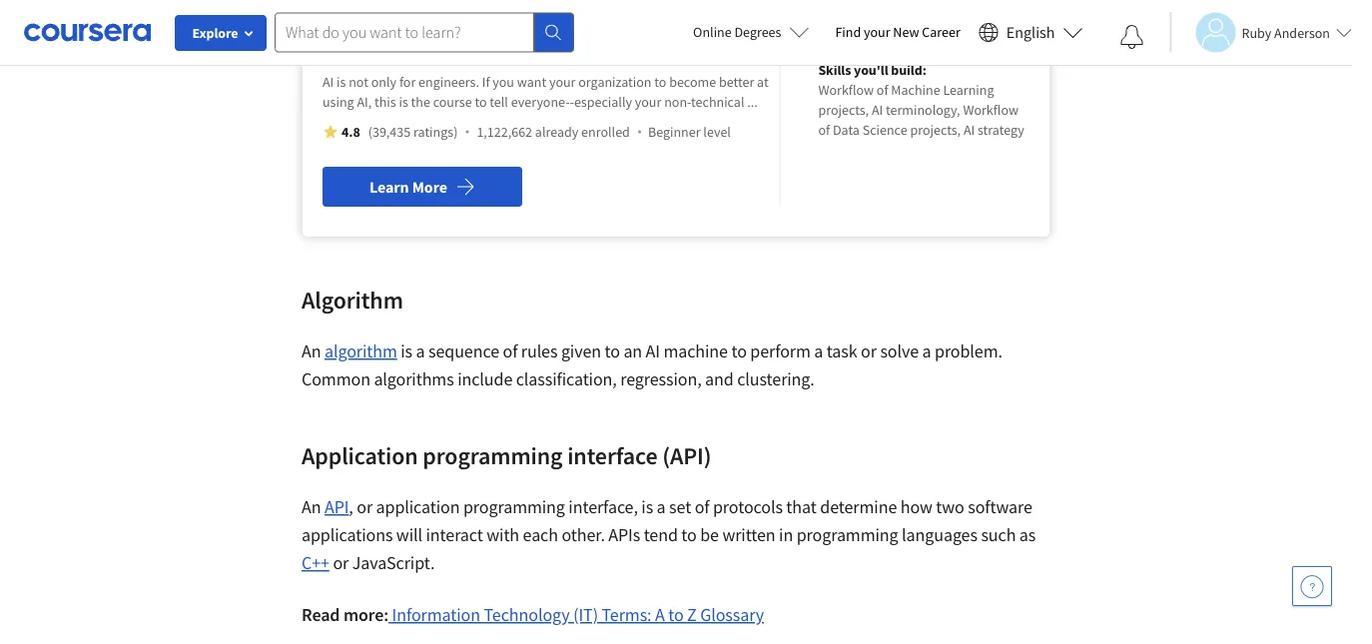Task type: describe. For each thing, give the bounding box(es) containing it.
your left non-
[[635, 93, 661, 111]]

coursera image
[[24, 16, 151, 48]]

help center image
[[1300, 574, 1324, 598]]

beginner
[[648, 123, 701, 141]]

two
[[936, 496, 964, 518]]

algorithm
[[324, 340, 397, 362]]

better
[[719, 73, 754, 91]]

want
[[517, 73, 546, 91]]

ai inside is a sequence of rules given to an ai machine to perform a task or solve a problem. common algorithms include classification, regression, and clustering.
[[646, 340, 660, 362]]

such
[[981, 524, 1016, 546]]

your left own
[[868, 21, 895, 39]]

career
[[922, 23, 960, 41]]

include
[[457, 368, 512, 390]]

to left tell
[[475, 93, 487, 111]]

determine
[[820, 496, 897, 518]]

applications
[[302, 524, 393, 546]]

, or application programming interface, is a set of protocols that determine how two software applications will interact with each other. apis tend to be written in programming languages such as c++ or javascript.
[[302, 496, 1036, 574]]

an for an api
[[302, 496, 321, 518]]

ai left strategy
[[964, 121, 975, 139]]

perform
[[750, 340, 811, 362]]

1 horizontal spatial projects,
[[910, 121, 961, 139]]

online degrees button
[[677, 10, 825, 54]]

online
[[693, 23, 732, 41]]

an algorithm
[[302, 340, 397, 362]]

learn for learn at your own pace
[[818, 21, 851, 39]]

own
[[898, 21, 923, 39]]

other.
[[562, 524, 605, 546]]

written
[[722, 524, 776, 546]]

algorithm link
[[324, 340, 397, 362]]

build:
[[891, 61, 926, 79]]

c++ link
[[302, 552, 329, 574]]

...
[[747, 93, 758, 111]]

ruby anderson button
[[1170, 12, 1352, 52]]

find your new career link
[[825, 20, 970, 45]]

non-
[[664, 93, 691, 111]]

2 vertical spatial programming
[[797, 524, 898, 546]]

tell
[[490, 93, 508, 111]]

become
[[669, 73, 716, 91]]

ai,
[[357, 93, 372, 111]]

an api
[[302, 496, 349, 518]]

software
[[968, 496, 1032, 518]]

course inside "ai is not only for engineers. if you want your organization to become better at using ai, this is the course to tell everyone--especially your non-technical ..."
[[433, 93, 472, 111]]

a left the task
[[814, 340, 823, 362]]

in
[[779, 524, 793, 546]]

api link
[[324, 496, 349, 518]]

set
[[669, 496, 691, 518]]

online degrees
[[693, 23, 781, 41]]

course ai for everyone
[[404, 3, 536, 48]]

how
[[900, 496, 933, 518]]

1 vertical spatial programming
[[463, 496, 565, 518]]

of inside , or application programming interface, is a set of protocols that determine how two software applications will interact with each other. apis tend to be written in programming languages such as c++ or javascript.
[[695, 496, 709, 518]]

for
[[399, 73, 416, 91]]

learn more
[[370, 177, 447, 197]]

a inside , or application programming interface, is a set of protocols that determine how two software applications will interact with each other. apis tend to be written in programming languages such as c++ or javascript.
[[657, 496, 666, 518]]

ai inside "ai is not only for engineers. if you want your organization to become better at using ai, this is the course to tell everyone--especially your non-technical ..."
[[323, 73, 334, 91]]

science
[[862, 121, 907, 139]]

(39,435
[[368, 123, 411, 141]]

the
[[411, 93, 430, 111]]

explore button
[[175, 15, 267, 51]]

algorithms
[[374, 368, 454, 390]]

problem.
[[935, 340, 1002, 362]]

explore
[[192, 24, 238, 42]]

with
[[487, 524, 519, 546]]

your up -
[[549, 73, 576, 91]]

or inside is a sequence of rules given to an ai machine to perform a task or solve a problem. common algorithms include classification, regression, and clustering.
[[861, 340, 877, 362]]

learn at your own pace
[[818, 21, 953, 39]]

ruby
[[1242, 23, 1272, 41]]

classification,
[[516, 368, 617, 390]]

What do you want to learn? text field
[[275, 12, 534, 52]]

interact
[[426, 524, 483, 546]]

given
[[561, 340, 601, 362]]

ratings)
[[413, 123, 458, 141]]

level
[[703, 123, 731, 141]]

languages
[[902, 524, 978, 546]]

is left the
[[399, 93, 408, 111]]

deeplearning.ai image
[[329, 0, 388, 56]]

beginner level
[[648, 123, 731, 141]]

to up and
[[731, 340, 747, 362]]

0 vertical spatial workflow
[[818, 81, 874, 99]]

and
[[705, 368, 734, 390]]

4.8 (39,435 ratings)
[[342, 123, 458, 141]]

each
[[523, 524, 558, 546]]

only
[[371, 73, 397, 91]]

0 vertical spatial projects,
[[818, 101, 869, 119]]

find
[[835, 23, 861, 41]]

ai up science
[[872, 101, 883, 119]]

solve
[[880, 340, 919, 362]]



Task type: vqa. For each thing, say whether or not it's contained in the screenshot.
1st 'list box' from the bottom
no



Task type: locate. For each thing, give the bounding box(es) containing it.
is up tend
[[641, 496, 653, 518]]

at
[[854, 21, 866, 39], [757, 73, 769, 91]]

algorithm
[[302, 285, 403, 315]]

is inside , or application programming interface, is a set of protocols that determine how two software applications will interact with each other. apis tend to be written in programming languages such as c++ or javascript.
[[641, 496, 653, 518]]

workflow
[[818, 81, 874, 99], [963, 101, 1019, 119]]

projects, down terminology,
[[910, 121, 961, 139]]

course down the engineers.
[[433, 93, 472, 111]]

of right set at bottom
[[695, 496, 709, 518]]

sequence
[[428, 340, 499, 362]]

of left data
[[818, 121, 830, 139]]

is
[[337, 73, 346, 91], [399, 93, 408, 111], [401, 340, 412, 362], [641, 496, 653, 518]]

interface
[[567, 440, 658, 470]]

0 vertical spatial programming
[[423, 440, 563, 470]]

course inside course ai for everyone
[[404, 3, 445, 21]]

1 an from the top
[[302, 340, 321, 362]]

skills
[[818, 61, 851, 79]]

course up "for"
[[404, 3, 445, 21]]

1 vertical spatial workflow
[[963, 101, 1019, 119]]

is inside is a sequence of rules given to an ai machine to perform a task or solve a problem. common algorithms include classification, regression, and clustering.
[[401, 340, 412, 362]]

especially
[[574, 93, 632, 111]]

at up ...
[[757, 73, 769, 91]]

find your new career
[[835, 23, 960, 41]]

using
[[323, 93, 354, 111]]

ruby anderson
[[1242, 23, 1330, 41]]

0 horizontal spatial at
[[757, 73, 769, 91]]

or right the task
[[861, 340, 877, 362]]

rules
[[521, 340, 558, 362]]

api
[[324, 496, 349, 518]]

learning
[[943, 81, 994, 99]]

to left be
[[681, 524, 697, 546]]

will
[[396, 524, 422, 546]]

an left api link
[[302, 496, 321, 518]]

an for an algorithm
[[302, 340, 321, 362]]

this
[[374, 93, 396, 111]]

of left rules
[[503, 340, 518, 362]]

show notifications image
[[1120, 25, 1144, 49]]

application
[[376, 496, 460, 518]]

strategy
[[978, 121, 1024, 139]]

engineers.
[[419, 73, 479, 91]]

0 horizontal spatial learn
[[370, 177, 409, 197]]

2 vertical spatial or
[[333, 552, 349, 574]]

you
[[493, 73, 514, 91]]

learn inside button
[[370, 177, 409, 197]]

anderson
[[1274, 23, 1330, 41]]

tend
[[644, 524, 678, 546]]

0 vertical spatial an
[[302, 340, 321, 362]]

common
[[302, 368, 370, 390]]

an
[[624, 340, 642, 362]]

application
[[302, 440, 418, 470]]

technical
[[691, 93, 744, 111]]

learn more button
[[323, 167, 522, 207]]

1 vertical spatial at
[[757, 73, 769, 91]]

4.8
[[342, 123, 360, 141]]

learn for learn more
[[370, 177, 409, 197]]

ai is not only for engineers. if you want your organization to become better at using ai, this is the course to tell everyone--especially your non-technical ...
[[323, 73, 769, 111]]

projects, up data
[[818, 101, 869, 119]]

that
[[786, 496, 817, 518]]

to inside , or application programming interface, is a set of protocols that determine how two software applications will interact with each other. apis tend to be written in programming languages such as c++ or javascript.
[[681, 524, 697, 546]]

programming down determine
[[797, 524, 898, 546]]

of down you'll
[[877, 81, 888, 99]]

at inside "ai is not only for engineers. if you want your organization to become better at using ai, this is the course to tell everyone--especially your non-technical ..."
[[757, 73, 769, 91]]

1 vertical spatial projects,
[[910, 121, 961, 139]]

programming up with
[[463, 496, 565, 518]]

new
[[893, 23, 919, 41]]

application programming interface (api)
[[302, 440, 711, 470]]

protocols
[[713, 496, 783, 518]]

ai left "for"
[[404, 23, 421, 48]]

workflow down "skills"
[[818, 81, 874, 99]]

at up you'll
[[854, 21, 866, 39]]

ai right the an
[[646, 340, 660, 362]]

a right solve
[[922, 340, 931, 362]]

task
[[827, 340, 857, 362]]

1 vertical spatial course
[[433, 93, 472, 111]]

is a sequence of rules given to an ai machine to perform a task or solve a problem. common algorithms include classification, regression, and clustering.
[[302, 340, 1002, 390]]

degrees
[[734, 23, 781, 41]]

everyone
[[457, 23, 536, 48]]

be
[[700, 524, 719, 546]]

javascript.
[[352, 552, 435, 574]]

as
[[1019, 524, 1036, 546]]

pace
[[926, 21, 953, 39]]

organization
[[578, 73, 652, 91]]

your right find
[[864, 23, 890, 41]]

to
[[654, 73, 666, 91], [475, 93, 487, 111], [605, 340, 620, 362], [731, 340, 747, 362], [681, 524, 697, 546]]

is up algorithms
[[401, 340, 412, 362]]

a up algorithms
[[416, 340, 425, 362]]

1,122,662 already enrolled
[[477, 123, 630, 141]]

apis
[[608, 524, 640, 546]]

english button
[[970, 0, 1091, 65]]

learn left 'more'
[[370, 177, 409, 197]]

is left not
[[337, 73, 346, 91]]

programming down include
[[423, 440, 563, 470]]

of inside is a sequence of rules given to an ai machine to perform a task or solve a problem. common algorithms include classification, regression, and clustering.
[[503, 340, 518, 362]]

if
[[482, 73, 490, 91]]

0 horizontal spatial workflow
[[818, 81, 874, 99]]

interface,
[[569, 496, 638, 518]]

,
[[349, 496, 353, 518]]

ai
[[404, 23, 421, 48], [323, 73, 334, 91], [872, 101, 883, 119], [964, 121, 975, 139], [646, 340, 660, 362]]

you'll
[[854, 61, 888, 79]]

data
[[833, 121, 860, 139]]

1 horizontal spatial workflow
[[963, 101, 1019, 119]]

regression,
[[620, 368, 702, 390]]

0 vertical spatial course
[[404, 3, 445, 21]]

an up common
[[302, 340, 321, 362]]

1 vertical spatial an
[[302, 496, 321, 518]]

already
[[535, 123, 579, 141]]

a left set at bottom
[[657, 496, 666, 518]]

machine
[[663, 340, 728, 362]]

ai up using
[[323, 73, 334, 91]]

1 horizontal spatial learn
[[818, 21, 851, 39]]

None search field
[[275, 12, 574, 52]]

not
[[349, 73, 368, 91]]

c++
[[302, 552, 329, 574]]

programming
[[423, 440, 563, 470], [463, 496, 565, 518], [797, 524, 898, 546]]

of
[[877, 81, 888, 99], [818, 121, 830, 139], [503, 340, 518, 362], [695, 496, 709, 518]]

enrolled
[[581, 123, 630, 141]]

2 horizontal spatial or
[[861, 340, 877, 362]]

0 vertical spatial at
[[854, 21, 866, 39]]

or right c++ link
[[333, 552, 349, 574]]

1 horizontal spatial at
[[854, 21, 866, 39]]

1 vertical spatial or
[[357, 496, 373, 518]]

1,122,662
[[477, 123, 532, 141]]

0 vertical spatial or
[[861, 340, 877, 362]]

to up non-
[[654, 73, 666, 91]]

0 horizontal spatial or
[[333, 552, 349, 574]]

learn up "skills"
[[818, 21, 851, 39]]

workflow up strategy
[[963, 101, 1019, 119]]

or right the ,
[[357, 496, 373, 518]]

2 an from the top
[[302, 496, 321, 518]]

for
[[425, 23, 453, 48]]

course
[[404, 3, 445, 21], [433, 93, 472, 111]]

1 vertical spatial learn
[[370, 177, 409, 197]]

ai inside course ai for everyone
[[404, 23, 421, 48]]

0 vertical spatial learn
[[818, 21, 851, 39]]

(api)
[[662, 440, 711, 470]]

machine
[[891, 81, 940, 99]]

a
[[416, 340, 425, 362], [814, 340, 823, 362], [922, 340, 931, 362], [657, 496, 666, 518]]

an
[[302, 340, 321, 362], [302, 496, 321, 518]]

1 horizontal spatial or
[[357, 496, 373, 518]]

to left the an
[[605, 340, 620, 362]]

0 horizontal spatial projects,
[[818, 101, 869, 119]]

or
[[861, 340, 877, 362], [357, 496, 373, 518], [333, 552, 349, 574]]



